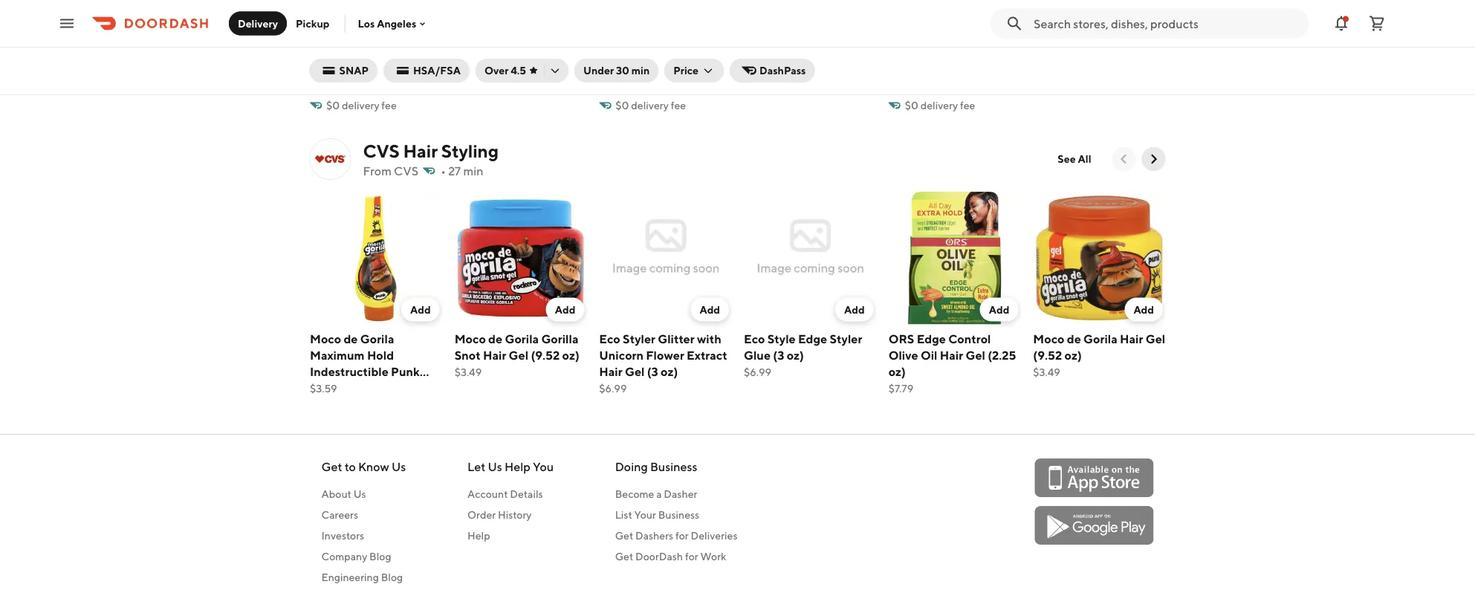 Task type: vqa. For each thing, say whether or not it's contained in the screenshot.
Sweetgreen
no



Task type: describe. For each thing, give the bounding box(es) containing it.
hair inside the ors edge control olive oil hair gel (2.25 oz) $7.79
[[940, 348, 963, 362]]

(2.25
[[987, 348, 1016, 362]]

Store search: begin typing to search for stores available on DoorDash text field
[[1034, 15, 1300, 32]]

oil
[[920, 348, 937, 362]]

$3.49 inside moco de gorila gorilla snot hair gel (9.52 oz) $3.49
[[454, 366, 481, 378]]

min inside button
[[632, 64, 650, 77]]

for for doordash
[[685, 550, 698, 563]]

1.6
[[369, 83, 382, 95]]

price
[[673, 64, 699, 77]]

30
[[616, 64, 629, 77]]

(9.52 inside moco de gorila gorilla snot hair gel (9.52 oz) $3.49
[[531, 348, 559, 362]]

dashpass button
[[730, 59, 815, 82]]

get for get dashers for deliveries
[[615, 529, 633, 542]]

blog for company blog
[[369, 550, 391, 563]]

list your business link
[[615, 508, 738, 522]]

dashers
[[635, 529, 673, 542]]

oz) inside the ors edge control olive oil hair gel (2.25 oz) $7.79
[[888, 364, 905, 378]]

styler inside eco styler glitter with unicorn flower extract hair gel (3 oz) $6.99
[[622, 332, 655, 346]]

investors
[[321, 529, 364, 542]]

indestructible
[[310, 364, 388, 378]]

gel inside moco de gorila gorilla snot hair gel (9.52 oz) $3.49
[[508, 348, 528, 362]]

oz) inside moco de gorila hair gel (9.52 oz) $3.49
[[1064, 348, 1081, 362]]

(250)
[[629, 83, 656, 95]]

company blog
[[321, 550, 391, 563]]

add for eco styler glitter with unicorn flower extract hair gel (3 oz)
[[699, 303, 720, 316]]

fee for rocket
[[381, 99, 396, 111]]

31
[[711, 83, 721, 95]]

gel inside the ors edge control olive oil hair gel (2.25 oz) $7.79
[[965, 348, 985, 362]]

under
[[583, 64, 614, 77]]

gel inside moco de gorila maximum hold indestructible punk hair gel (11.9 oz)
[[335, 381, 355, 395]]

style
[[767, 332, 795, 346]]

gorila for gorilla
[[505, 332, 538, 346]]

engineering blog link
[[321, 570, 406, 585]]

• left 25
[[400, 83, 405, 95]]

moco de gorila maximum hold indestructible punk hair gel (11.9 oz)
[[310, 332, 419, 395]]

hold
[[367, 348, 394, 362]]

list your business
[[615, 509, 699, 521]]

moco de gorila hair gel (9.52 oz) image
[[1033, 192, 1166, 324]]

get doordash for work link
[[615, 549, 738, 564]]

los
[[358, 17, 375, 30]]

deliveries
[[691, 529, 738, 542]]

eco style edge styler glue (3 oz) $6.99
[[743, 332, 862, 378]]

see all link
[[1049, 147, 1100, 171]]

moco de gorila maximum hold indestructible punk hair gel (11.9 oz) image
[[310, 192, 442, 324]]

next button of carousel image
[[1146, 152, 1161, 166]]

add for ors edge control olive oil hair gel (2.25 oz)
[[989, 303, 1009, 316]]

ors
[[888, 332, 914, 346]]

get dashers for deliveries link
[[615, 528, 738, 543]]

1 horizontal spatial help
[[505, 460, 531, 474]]

rocket
[[310, 65, 349, 79]]

ck food store
[[599, 65, 680, 79]]

cvs hair styling
[[363, 140, 499, 161]]

$​0 delivery fee for ck food store
[[615, 99, 686, 111]]

add for moco de gorila gorilla snot hair gel (9.52 oz)
[[555, 303, 575, 316]]

0 vertical spatial business
[[650, 460, 697, 474]]

(14)
[[918, 83, 935, 95]]

1 vertical spatial cvs
[[394, 164, 419, 178]]

know
[[358, 460, 389, 474]]

punk
[[391, 364, 419, 378]]

$6.99 inside eco style edge styler glue (3 oz) $6.99
[[743, 366, 771, 378]]

$3.49 inside moco de gorila hair gel (9.52 oz) $3.49
[[1033, 366, 1060, 378]]

gorila for hair
[[1083, 332, 1117, 346]]

dasher
[[664, 488, 697, 500]]

see all
[[1058, 153, 1091, 165]]

de for hair
[[488, 332, 502, 346]]

gel inside eco styler glitter with unicorn flower extract hair gel (3 oz) $6.99
[[625, 364, 644, 378]]

ck
[[599, 65, 616, 79]]

• 4.6 mi • 41 min
[[939, 83, 1020, 95]]

glue
[[743, 348, 770, 362]]

moco for moco de gorila gorilla snot hair gel (9.52 oz) $3.49
[[454, 332, 486, 346]]

under 30 min button
[[574, 59, 659, 82]]

styling
[[441, 140, 499, 161]]

hsa/fsa button
[[383, 59, 470, 82]]

doing business
[[615, 460, 697, 474]]

fee for ck food store
[[670, 99, 686, 111]]

• left 31
[[702, 83, 707, 95]]

moco de gorila hair gel (9.52 oz) $3.49
[[1033, 332, 1165, 378]]

$3.59
[[310, 382, 337, 394]]

open menu image
[[58, 14, 76, 32]]

get for get doordash for work
[[615, 550, 633, 563]]

moco for moco de gorila hair gel (9.52 oz) $3.49
[[1033, 332, 1064, 346]]

$​0 for ck food store
[[615, 99, 629, 111]]

4.5
[[511, 64, 526, 77]]

extract
[[686, 348, 727, 362]]

• 27 min
[[441, 164, 483, 178]]

control
[[948, 332, 991, 346]]

over 4.5 button
[[476, 59, 568, 82]]

for for dashers
[[675, 529, 689, 542]]

1 vertical spatial business
[[658, 509, 699, 521]]

hair inside moco de gorila hair gel (9.52 oz) $3.49
[[1120, 332, 1143, 346]]

min for • 4.6 mi • 41 min
[[1003, 83, 1020, 95]]

become
[[615, 488, 654, 500]]

company
[[321, 550, 367, 563]]

dashpass
[[760, 64, 806, 77]]

los angeles
[[358, 17, 416, 30]]

41
[[990, 83, 1001, 95]]

• 5.9 mi • 31 min
[[660, 83, 741, 95]]

de for indestructible
[[343, 332, 357, 346]]

engineering blog
[[321, 571, 403, 583]]

snot
[[454, 348, 480, 362]]

about us
[[321, 488, 366, 500]]

flower
[[646, 348, 684, 362]]

add for eco style edge styler glue (3 oz)
[[844, 303, 864, 316]]

gorilla
[[541, 332, 578, 346]]

gorila for maximum
[[360, 332, 394, 346]]

• left 27 on the top left of page
[[441, 164, 446, 178]]

1 4.6 from the left
[[599, 83, 614, 95]]

delivery
[[238, 17, 278, 29]]

glitter
[[657, 332, 694, 346]]

ors edge control olive oil hair gel (2.25 oz) $7.79
[[888, 332, 1016, 394]]

investors link
[[321, 528, 406, 543]]

moco for moco de gorila maximum hold indestructible punk hair gel (11.9 oz)
[[310, 332, 341, 346]]

doordash
[[635, 550, 683, 563]]

become a dasher
[[615, 488, 697, 500]]

25
[[409, 83, 421, 95]]



Task type: locate. For each thing, give the bounding box(es) containing it.
2 $​0 delivery fee from the left
[[615, 99, 686, 111]]

1 horizontal spatial $6.99
[[743, 366, 771, 378]]

1 de from the left
[[343, 332, 357, 346]]

blog inside company blog link
[[369, 550, 391, 563]]

account details
[[467, 488, 543, 500]]

los angeles button
[[358, 17, 428, 30]]

$​0
[[326, 99, 339, 111], [615, 99, 629, 111], [905, 99, 918, 111]]

0 horizontal spatial help
[[467, 529, 490, 542]]

gorila inside moco de gorila hair gel (9.52 oz) $3.49
[[1083, 332, 1117, 346]]

2 (9.52 from the left
[[1033, 348, 1062, 362]]

help
[[505, 460, 531, 474], [467, 529, 490, 542]]

1 horizontal spatial moco
[[454, 332, 486, 346]]

us right know
[[392, 460, 406, 474]]

add for moco de gorila maximum hold indestructible punk hair gel (11.9 oz)
[[410, 303, 430, 316]]

3 gorila from the left
[[1083, 332, 1117, 346]]

2 moco from the left
[[454, 332, 486, 346]]

delivery button
[[229, 12, 287, 35]]

1 $​0 from the left
[[326, 99, 339, 111]]

0 horizontal spatial mi
[[384, 83, 396, 95]]

add up with
[[699, 303, 720, 316]]

hair inside eco styler glitter with unicorn flower extract hair gel (3 oz) $6.99
[[599, 364, 622, 378]]

3 mi from the left
[[965, 83, 977, 95]]

styler
[[622, 332, 655, 346], [829, 332, 862, 346]]

eco up unicorn
[[599, 332, 620, 346]]

snap button
[[310, 59, 377, 82]]

• right (14)
[[939, 83, 944, 95]]

0 vertical spatial help
[[505, 460, 531, 474]]

1 horizontal spatial edge
[[916, 332, 946, 346]]

6 add from the left
[[1133, 303, 1154, 316]]

let us help you
[[467, 460, 554, 474]]

0 vertical spatial $6.99
[[743, 366, 771, 378]]

for left work
[[685, 550, 698, 563]]

with
[[697, 332, 721, 346]]

mi right 1.6
[[384, 83, 396, 95]]

1 horizontal spatial gorila
[[505, 332, 538, 346]]

order history
[[467, 509, 532, 521]]

$​0 down (13)
[[326, 99, 339, 111]]

fee down the • 1.6 mi • 25 min
[[381, 99, 396, 111]]

eco style edge styler glue (3 oz) image
[[743, 192, 876, 324]]

details
[[510, 488, 543, 500]]

us right the let
[[488, 460, 502, 474]]

let
[[467, 460, 485, 474]]

2 horizontal spatial de
[[1067, 332, 1081, 346]]

moco inside moco de gorila maximum hold indestructible punk hair gel (11.9 oz)
[[310, 332, 341, 346]]

about
[[321, 488, 351, 500]]

eco
[[599, 332, 620, 346], [743, 332, 765, 346]]

1 mi from the left
[[384, 83, 396, 95]]

notification bell image
[[1332, 14, 1350, 32]]

cvs right from
[[394, 164, 419, 178]]

business up become a dasher link
[[650, 460, 697, 474]]

snap
[[339, 64, 369, 77]]

1 vertical spatial $6.99
[[599, 382, 626, 394]]

account details link
[[467, 487, 554, 502]]

eco inside eco style edge styler glue (3 oz) $6.99
[[743, 332, 765, 346]]

store
[[650, 65, 680, 79]]

add up punk
[[410, 303, 430, 316]]

de
[[343, 332, 357, 346], [488, 332, 502, 346], [1067, 332, 1081, 346]]

• 1.6 mi • 25 min
[[361, 83, 441, 95]]

3 $​0 from the left
[[905, 99, 918, 111]]

2 gorila from the left
[[505, 332, 538, 346]]

for
[[675, 529, 689, 542], [685, 550, 698, 563]]

4.7
[[888, 83, 903, 95]]

1 eco from the left
[[599, 332, 620, 346]]

help down the order
[[467, 529, 490, 542]]

oz) up $7.79
[[888, 364, 905, 378]]

1 styler from the left
[[622, 332, 655, 346]]

1 horizontal spatial $​0
[[615, 99, 629, 111]]

0 vertical spatial for
[[675, 529, 689, 542]]

delivery down (250)
[[631, 99, 668, 111]]

2 horizontal spatial fee
[[960, 99, 975, 111]]

fee down • 4.6 mi • 41 min
[[960, 99, 975, 111]]

business
[[650, 460, 697, 474], [658, 509, 699, 521]]

previous button of carousel image
[[1117, 152, 1131, 166]]

min right the 30 at the top left
[[632, 64, 650, 77]]

gorila inside moco de gorila gorilla snot hair gel (9.52 oz) $3.49
[[505, 332, 538, 346]]

0 horizontal spatial edge
[[798, 332, 827, 346]]

(3 inside eco style edge styler glue (3 oz) $6.99
[[773, 348, 784, 362]]

all
[[1078, 153, 1091, 165]]

gel inside moco de gorila hair gel (9.52 oz) $3.49
[[1145, 332, 1165, 346]]

edge inside eco style edge styler glue (3 oz) $6.99
[[798, 332, 827, 346]]

mi for rocket
[[384, 83, 396, 95]]

get for get to know us
[[321, 460, 342, 474]]

blog down company blog link at left bottom
[[381, 571, 403, 583]]

$6.99 down unicorn
[[599, 382, 626, 394]]

oz) right '(2.25'
[[1064, 348, 1081, 362]]

delivery down (14)
[[920, 99, 958, 111]]

1 fee from the left
[[381, 99, 396, 111]]

eco for eco styler glitter with unicorn flower extract hair gel (3 oz)
[[599, 332, 620, 346]]

3 fee from the left
[[960, 99, 975, 111]]

for down list your business link
[[675, 529, 689, 542]]

(13)
[[339, 83, 356, 95]]

careers link
[[321, 508, 406, 522]]

list
[[615, 509, 632, 521]]

1 horizontal spatial $3.49
[[1033, 366, 1060, 378]]

$​0 delivery fee down (14)
[[905, 99, 975, 111]]

0 vertical spatial get
[[321, 460, 342, 474]]

1 horizontal spatial (3
[[773, 348, 784, 362]]

1 (9.52 from the left
[[531, 348, 559, 362]]

$​0 for rocket
[[326, 99, 339, 111]]

(3 inside eco styler glitter with unicorn flower extract hair gel (3 oz) $6.99
[[647, 364, 658, 378]]

1 horizontal spatial $​0 delivery fee
[[615, 99, 686, 111]]

1 delivery from the left
[[341, 99, 379, 111]]

get to know us
[[321, 460, 406, 474]]

us for let us help you
[[488, 460, 502, 474]]

careers
[[321, 509, 358, 521]]

1 vertical spatial help
[[467, 529, 490, 542]]

a
[[656, 488, 662, 500]]

de for (9.52
[[1067, 332, 1081, 346]]

help link
[[467, 528, 554, 543]]

0 items, open order cart image
[[1368, 14, 1386, 32]]

1 edge from the left
[[798, 332, 827, 346]]

2 horizontal spatial mi
[[965, 83, 977, 95]]

add up control
[[989, 303, 1009, 316]]

mi left 41
[[965, 83, 977, 95]]

delivery for ck food store
[[631, 99, 668, 111]]

oz)
[[562, 348, 579, 362], [786, 348, 804, 362], [1064, 348, 1081, 362], [660, 364, 678, 378], [888, 364, 905, 378], [384, 381, 401, 395]]

pickup
[[296, 17, 330, 29]]

cvs
[[363, 140, 400, 161], [394, 164, 419, 178]]

2 fee from the left
[[670, 99, 686, 111]]

2 horizontal spatial moco
[[1033, 332, 1064, 346]]

us for about us
[[353, 488, 366, 500]]

0 horizontal spatial $​0
[[326, 99, 339, 111]]

add up eco style edge styler glue (3 oz) $6.99
[[844, 303, 864, 316]]

1 gorila from the left
[[360, 332, 394, 346]]

$​0 down the 30 at the top left
[[615, 99, 629, 111]]

1 vertical spatial blog
[[381, 571, 403, 583]]

blog inside engineering blog link
[[381, 571, 403, 583]]

mi
[[384, 83, 396, 95], [686, 83, 698, 95], [965, 83, 977, 95]]

2 styler from the left
[[829, 332, 862, 346]]

become a dasher link
[[615, 487, 738, 502]]

over 4.5
[[484, 64, 526, 77]]

min right 25
[[424, 83, 441, 95]]

oz) down flower
[[660, 364, 678, 378]]

$​0 delivery fee for rocket
[[326, 99, 396, 111]]

moco de gorila gorilla snot hair gel (9.52 oz) image
[[454, 192, 587, 324]]

ors edge control olive oil hair gel (2.25 oz) image
[[888, 192, 1021, 324]]

get doordash for work
[[615, 550, 726, 563]]

delivery down (13)
[[341, 99, 379, 111]]

styler inside eco style edge styler glue (3 oz) $6.99
[[829, 332, 862, 346]]

edge right style
[[798, 332, 827, 346]]

1 horizontal spatial delivery
[[631, 99, 668, 111]]

1 vertical spatial (3
[[647, 364, 658, 378]]

1 horizontal spatial us
[[392, 460, 406, 474]]

(9.52 inside moco de gorila hair gel (9.52 oz) $3.49
[[1033, 348, 1062, 362]]

us inside about us link
[[353, 488, 366, 500]]

1 add from the left
[[410, 303, 430, 316]]

order history link
[[467, 508, 554, 522]]

3 add from the left
[[699, 303, 720, 316]]

edge
[[798, 332, 827, 346], [916, 332, 946, 346]]

3 delivery from the left
[[920, 99, 958, 111]]

add for moco de gorila hair gel (9.52 oz)
[[1133, 303, 1154, 316]]

0 horizontal spatial de
[[343, 332, 357, 346]]

get left to
[[321, 460, 342, 474]]

help left you
[[505, 460, 531, 474]]

(3 down style
[[773, 348, 784, 362]]

hair inside moco de gorila gorilla snot hair gel (9.52 oz) $3.49
[[483, 348, 506, 362]]

oz) down punk
[[384, 381, 401, 395]]

2 horizontal spatial gorila
[[1083, 332, 1117, 346]]

angeles
[[377, 17, 416, 30]]

delivery for rocket
[[341, 99, 379, 111]]

1 vertical spatial get
[[615, 529, 633, 542]]

(3
[[773, 348, 784, 362], [647, 364, 658, 378]]

2 add from the left
[[555, 303, 575, 316]]

0 horizontal spatial fee
[[381, 99, 396, 111]]

order
[[467, 509, 496, 521]]

us
[[392, 460, 406, 474], [488, 460, 502, 474], [353, 488, 366, 500]]

hair inside moco de gorila maximum hold indestructible punk hair gel (11.9 oz)
[[310, 381, 333, 395]]

0 horizontal spatial styler
[[622, 332, 655, 346]]

fee
[[381, 99, 396, 111], [670, 99, 686, 111], [960, 99, 975, 111]]

under 30 min
[[583, 64, 650, 77]]

4 add from the left
[[844, 303, 864, 316]]

$6.99 inside eco styler glitter with unicorn flower extract hair gel (3 oz) $6.99
[[599, 382, 626, 394]]

min for • 1.6 mi • 25 min
[[424, 83, 441, 95]]

0 vertical spatial cvs
[[363, 140, 400, 161]]

5 add from the left
[[989, 303, 1009, 316]]

4.6 down ck
[[599, 83, 614, 95]]

$6.99
[[743, 366, 771, 378], [599, 382, 626, 394]]

1 $3.49 from the left
[[454, 366, 481, 378]]

price button
[[665, 59, 724, 82]]

1 $​0 delivery fee from the left
[[326, 99, 396, 111]]

add up 'gorilla'
[[555, 303, 575, 316]]

about us link
[[321, 487, 406, 502]]

$3.49
[[454, 366, 481, 378], [1033, 366, 1060, 378]]

3 de from the left
[[1067, 332, 1081, 346]]

de inside moco de gorila gorilla snot hair gel (9.52 oz) $3.49
[[488, 332, 502, 346]]

0 horizontal spatial (3
[[647, 364, 658, 378]]

min right 31
[[723, 83, 741, 95]]

blog for engineering blog
[[381, 571, 403, 583]]

(9.52 right '(2.25'
[[1033, 348, 1062, 362]]

• left 5.9
[[660, 83, 665, 95]]

2 $​0 from the left
[[615, 99, 629, 111]]

eco up glue on the right bottom
[[743, 332, 765, 346]]

de inside moco de gorila maximum hold indestructible punk hair gel (11.9 oz)
[[343, 332, 357, 346]]

0 horizontal spatial $​0 delivery fee
[[326, 99, 396, 111]]

2 mi from the left
[[686, 83, 698, 95]]

you
[[533, 460, 554, 474]]

blog
[[369, 550, 391, 563], [381, 571, 403, 583]]

0 vertical spatial blog
[[369, 550, 391, 563]]

4.3
[[310, 83, 324, 95]]

moco inside moco de gorila hair gel (9.52 oz) $3.49
[[1033, 332, 1064, 346]]

get down list
[[615, 529, 633, 542]]

2 edge from the left
[[916, 332, 946, 346]]

0 horizontal spatial delivery
[[341, 99, 379, 111]]

2 delivery from the left
[[631, 99, 668, 111]]

4.6 right (14)
[[948, 83, 963, 95]]

edge up "oil"
[[916, 332, 946, 346]]

mi for ck food store
[[686, 83, 698, 95]]

1 horizontal spatial fee
[[670, 99, 686, 111]]

0 horizontal spatial (9.52
[[531, 348, 559, 362]]

eco styler glitter with unicorn flower extract hair gel (3 oz) $6.99
[[599, 332, 727, 394]]

mi right 5.9
[[686, 83, 698, 95]]

account
[[467, 488, 508, 500]]

1 vertical spatial for
[[685, 550, 698, 563]]

2 horizontal spatial $​0 delivery fee
[[905, 99, 975, 111]]

2 horizontal spatial delivery
[[920, 99, 958, 111]]

hair
[[403, 140, 438, 161], [1120, 332, 1143, 346], [483, 348, 506, 362], [940, 348, 963, 362], [599, 364, 622, 378], [310, 381, 333, 395]]

eco styler glitter with unicorn flower extract hair gel (3 oz) image
[[599, 192, 732, 324]]

pickup button
[[287, 12, 338, 35]]

1 horizontal spatial styler
[[829, 332, 862, 346]]

0 horizontal spatial $6.99
[[599, 382, 626, 394]]

2 eco from the left
[[743, 332, 765, 346]]

4.6
[[599, 83, 614, 95], [948, 83, 963, 95]]

$​0 down (14)
[[905, 99, 918, 111]]

get left doordash
[[615, 550, 633, 563]]

$​0 delivery fee down (250)
[[615, 99, 686, 111]]

oz) down 'gorilla'
[[562, 348, 579, 362]]

get dashers for deliveries
[[615, 529, 738, 542]]

engineering
[[321, 571, 379, 583]]

$7.79
[[888, 382, 913, 394]]

your
[[634, 509, 656, 521]]

from
[[363, 164, 392, 178]]

min right 41
[[1003, 83, 1020, 95]]

2 vertical spatial get
[[615, 550, 633, 563]]

min right 27 on the top left of page
[[463, 164, 483, 178]]

0 horizontal spatial $3.49
[[454, 366, 481, 378]]

0 horizontal spatial us
[[353, 488, 366, 500]]

edge inside the ors edge control olive oil hair gel (2.25 oz) $7.79
[[916, 332, 946, 346]]

fee down 5.9
[[670, 99, 686, 111]]

moco inside moco de gorila gorilla snot hair gel (9.52 oz) $3.49
[[454, 332, 486, 346]]

oz) inside eco style edge styler glue (3 oz) $6.99
[[786, 348, 804, 362]]

1 horizontal spatial eco
[[743, 332, 765, 346]]

oz) inside eco styler glitter with unicorn flower extract hair gel (3 oz) $6.99
[[660, 364, 678, 378]]

3 $​0 delivery fee from the left
[[905, 99, 975, 111]]

2 horizontal spatial us
[[488, 460, 502, 474]]

$6.99 down glue on the right bottom
[[743, 366, 771, 378]]

1 horizontal spatial (9.52
[[1033, 348, 1062, 362]]

$​0 delivery fee down (13)
[[326, 99, 396, 111]]

0 horizontal spatial moco
[[310, 332, 341, 346]]

0 vertical spatial (3
[[773, 348, 784, 362]]

1 horizontal spatial de
[[488, 332, 502, 346]]

styler left ors
[[829, 332, 862, 346]]

styler up unicorn
[[622, 332, 655, 346]]

moco
[[310, 332, 341, 346], [454, 332, 486, 346], [1033, 332, 1064, 346]]

oz) down style
[[786, 348, 804, 362]]

27
[[448, 164, 461, 178]]

olive
[[888, 348, 918, 362]]

1 horizontal spatial 4.6
[[948, 83, 963, 95]]

us up the 'careers' link
[[353, 488, 366, 500]]

1 horizontal spatial mi
[[686, 83, 698, 95]]

2 4.6 from the left
[[948, 83, 963, 95]]

(9.52 down 'gorilla'
[[531, 348, 559, 362]]

3 moco from the left
[[1033, 332, 1064, 346]]

eco inside eco styler glitter with unicorn flower extract hair gel (3 oz) $6.99
[[599, 332, 620, 346]]

2 horizontal spatial $​0
[[905, 99, 918, 111]]

get
[[321, 460, 342, 474], [615, 529, 633, 542], [615, 550, 633, 563]]

see
[[1058, 153, 1076, 165]]

oz) inside moco de gorila maximum hold indestructible punk hair gel (11.9 oz)
[[384, 381, 401, 395]]

0 horizontal spatial gorila
[[360, 332, 394, 346]]

cvs up from
[[363, 140, 400, 161]]

2 $3.49 from the left
[[1033, 366, 1060, 378]]

blog down investors 'link'
[[369, 550, 391, 563]]

eco for eco style edge styler glue (3 oz)
[[743, 332, 765, 346]]

add up moco de gorila hair gel (9.52 oz) $3.49
[[1133, 303, 1154, 316]]

• left 41
[[981, 83, 986, 95]]

min for • 5.9 mi • 31 min
[[723, 83, 741, 95]]

2 de from the left
[[488, 332, 502, 346]]

de inside moco de gorila hair gel (9.52 oz) $3.49
[[1067, 332, 1081, 346]]

(3 down flower
[[647, 364, 658, 378]]

to
[[345, 460, 356, 474]]

(11.9
[[357, 381, 382, 395]]

0 horizontal spatial eco
[[599, 332, 620, 346]]

business down become a dasher link
[[658, 509, 699, 521]]

0 horizontal spatial 4.6
[[599, 83, 614, 95]]

• left 1.6
[[361, 83, 365, 95]]

oz) inside moco de gorila gorilla snot hair gel (9.52 oz) $3.49
[[562, 348, 579, 362]]

moco de gorila gorilla snot hair gel (9.52 oz) $3.49
[[454, 332, 579, 378]]

gorila inside moco de gorila maximum hold indestructible punk hair gel (11.9 oz)
[[360, 332, 394, 346]]

1 moco from the left
[[310, 332, 341, 346]]

unicorn
[[599, 348, 643, 362]]



